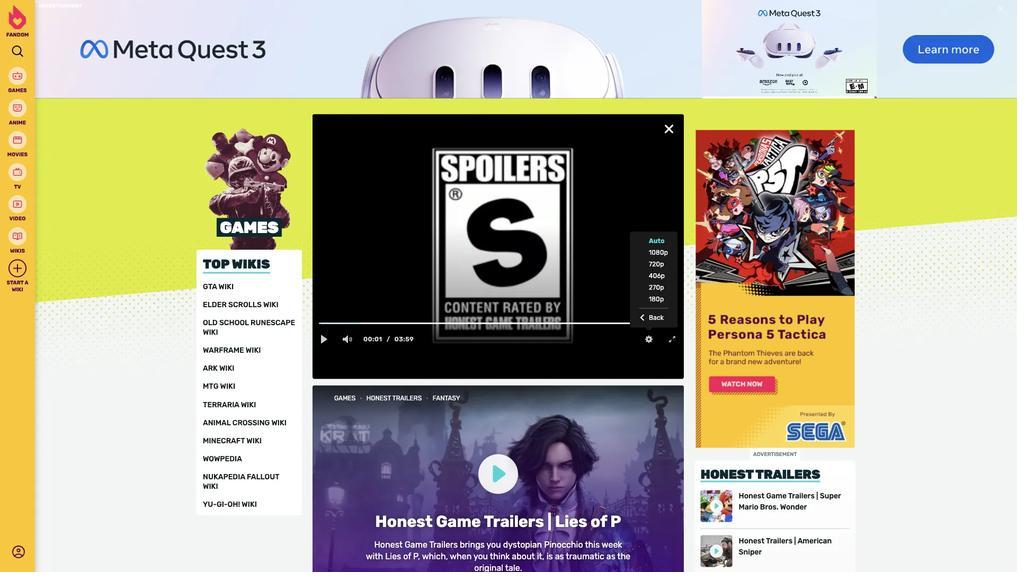 Task type: locate. For each thing, give the bounding box(es) containing it.
| up "american"
[[817, 492, 819, 500]]

games link for movies link
[[0, 67, 35, 94]]

learn
[[768, 1, 790, 11]]

which,
[[422, 551, 448, 562]]

honest game trailers | super mario bros. wonder down honest trailers
[[739, 492, 842, 511]]

fallout
[[247, 473, 280, 481]]

mario inside the "honest game trailers powers up for this look at game of the year nominee super mario bros. wonder, an epic new 2d platforming adventure from nintendo."
[[436, 291, 457, 301]]

this inside the "honest game trailers powers up for this look at game of the year nominee super mario bros. wonder, an epic new 2d platforming adventure from nintendo."
[[513, 279, 528, 289]]

terraria wiki link
[[203, 400, 296, 410]]

mtg wiki
[[203, 382, 235, 391]]

1 horizontal spatial super
[[519, 230, 566, 249]]

super
[[519, 230, 566, 249], [411, 291, 434, 301], [820, 492, 842, 500]]

honest game trailers brings you dystopian pinocchio this week with lies of p, which, when you think about it, is as traumatic as the original tale.
[[366, 540, 631, 572]]

0 vertical spatial honest game trailers | super mario bros. wonder
[[339, 230, 658, 271]]

1 horizontal spatial honest game trailers | super mario bros. wonder link
[[739, 491, 850, 513]]

fandom
[[6, 31, 29, 38]]

anime
[[9, 119, 26, 126]]

of up platforming
[[583, 279, 591, 289]]

bros. up the 720p in the right of the page
[[617, 230, 658, 249]]

top wikis
[[203, 257, 270, 272]]

1 vertical spatial this
[[585, 540, 600, 550]]

up
[[488, 279, 498, 289]]

bros. down honest trailers
[[761, 503, 779, 511]]

2 vertical spatial mario
[[739, 503, 759, 511]]

1 horizontal spatial the
[[618, 551, 631, 562]]

| left "american"
[[795, 537, 797, 545]]

bros.
[[617, 230, 658, 249], [459, 291, 480, 301], [761, 503, 779, 511]]

wiki down the 'nukapedia'
[[203, 482, 218, 491]]

wikis up gta wiki link
[[232, 257, 270, 272]]

super inside the "honest game trailers powers up for this look at game of the year nominee super mario bros. wonder, an epic new 2d platforming adventure from nintendo."
[[411, 291, 434, 301]]

0 vertical spatial wikis
[[10, 248, 25, 254]]

you up "think"
[[487, 540, 501, 550]]

trailers inside the "honest game trailers powers up for this look at game of the year nominee super mario bros. wonder, an epic new 2d platforming adventure from nintendo."
[[427, 279, 455, 289]]

of
[[583, 279, 591, 289], [591, 512, 607, 531], [403, 551, 411, 562]]

1 vertical spatial super
[[411, 291, 434, 301]]

tv
[[14, 183, 21, 190]]

1 horizontal spatial wonder
[[781, 503, 808, 511]]

0 horizontal spatial lies
[[386, 551, 401, 562]]

wiki right oh!
[[242, 500, 257, 509]]

trailers inside honest game trailers brings you dystopian pinocchio this week with lies of p, which, when you think about it, is as traumatic as the original tale.
[[430, 540, 458, 550]]

wiki up ark wiki link on the bottom
[[246, 346, 261, 355]]

games link up anime link
[[0, 67, 35, 94]]

platforming
[[577, 291, 623, 301]]

0 horizontal spatial mario
[[436, 291, 457, 301]]

0 horizontal spatial honest game trailers | super mario bros. wonder
[[339, 230, 658, 271]]

this up traumatic
[[585, 540, 600, 550]]

0 vertical spatial of
[[583, 279, 591, 289]]

of left p
[[591, 512, 607, 531]]

you up original
[[474, 551, 488, 562]]

1 vertical spatial of
[[591, 512, 607, 531]]

honest game trailers | lies of p link
[[332, 511, 665, 533]]

super up "american"
[[820, 492, 842, 500]]

gta wiki
[[203, 282, 234, 291]]

1 horizontal spatial bros.
[[617, 230, 658, 249]]

this up an
[[513, 279, 528, 289]]

games up the top wikis
[[220, 218, 279, 237]]

the up platforming
[[593, 279, 606, 289]]

1 vertical spatial advertisement region
[[696, 130, 855, 448]]

auto
[[649, 237, 665, 245]]

games link for honest trailers link
[[332, 395, 360, 402]]

lies
[[555, 512, 588, 531], [386, 551, 401, 562]]

as down week
[[607, 551, 616, 562]]

0 vertical spatial games
[[8, 87, 27, 94]]

top
[[203, 257, 230, 272]]

start a wiki link
[[0, 259, 35, 293]]

you
[[487, 540, 501, 550], [474, 551, 488, 562]]

mario up adventure
[[436, 291, 457, 301]]

wiki right ark
[[219, 364, 235, 373]]

wiki inside old school runescape wiki
[[203, 328, 218, 337]]

1 horizontal spatial lies
[[555, 512, 588, 531]]

0 vertical spatial games link
[[0, 67, 35, 94]]

0 horizontal spatial •
[[360, 395, 362, 402]]

wonder up honest trailers | american sniper link
[[781, 503, 808, 511]]

honest inside honest trailers | american sniper
[[739, 537, 765, 545]]

0 horizontal spatial games link
[[0, 67, 35, 94]]

mtg wiki link
[[203, 382, 296, 392]]

warframe wiki
[[203, 346, 261, 355]]

| up pinocchio
[[548, 512, 552, 531]]

wiki up runescape
[[263, 301, 279, 309]]

1 vertical spatial bros.
[[459, 291, 480, 301]]

super up 'look'
[[519, 230, 566, 249]]

0 vertical spatial you
[[487, 540, 501, 550]]

games left honest trailers link
[[334, 395, 356, 402]]

2 horizontal spatial bros.
[[761, 503, 779, 511]]

1 vertical spatial games link
[[332, 395, 360, 402]]

wiki down old
[[203, 328, 218, 337]]

wiki inside start a wiki
[[12, 286, 23, 293]]

wikis up 'start a wiki' link
[[10, 248, 25, 254]]

mario up year
[[569, 230, 613, 249]]

2 vertical spatial games
[[334, 395, 356, 402]]

0 vertical spatial mario
[[569, 230, 613, 249]]

sniper
[[739, 548, 762, 557]]

honest game trailers | super mario bros. wonder up up
[[339, 230, 658, 271]]

terraria
[[203, 400, 239, 409]]

•
[[360, 395, 362, 402], [426, 395, 429, 402]]

0 vertical spatial the
[[593, 279, 606, 289]]

1 horizontal spatial this
[[585, 540, 600, 550]]

crossing
[[233, 418, 270, 427]]

wiki down start
[[12, 286, 23, 293]]

1 horizontal spatial •
[[426, 395, 429, 402]]

0 horizontal spatial as
[[555, 551, 564, 562]]

as
[[555, 551, 564, 562], [607, 551, 616, 562]]

super right nominee
[[411, 291, 434, 301]]

the
[[593, 279, 606, 289], [618, 551, 631, 562]]

learn more
[[768, 1, 812, 11]]

anime link
[[0, 99, 35, 126]]

1 vertical spatial wikis
[[232, 257, 270, 272]]

0 vertical spatial honest game trailers | super mario bros. wonder link
[[332, 229, 665, 272]]

wiki right gta at the left of page
[[219, 282, 234, 291]]

0 vertical spatial lies
[[555, 512, 588, 531]]

advertisement region
[[35, 0, 1018, 98], [696, 130, 855, 448]]

2 vertical spatial super
[[820, 492, 842, 500]]

1 vertical spatial mario
[[436, 291, 457, 301]]

wiki down mtg wiki link at bottom
[[241, 400, 256, 409]]

honest
[[339, 230, 396, 249], [372, 279, 400, 289], [367, 395, 391, 402], [701, 467, 754, 482], [739, 492, 765, 500], [376, 512, 433, 531], [739, 537, 765, 545], [374, 540, 403, 550]]

video link
[[0, 195, 35, 222]]

honest game trailers | super mario bros. wonder link down honest trailers
[[739, 491, 850, 513]]

0 horizontal spatial wonder
[[469, 252, 528, 271]]

oh!
[[228, 500, 240, 509]]

1 as from the left
[[555, 551, 564, 562]]

fantasy link
[[430, 395, 463, 402]]

lies right with
[[386, 551, 401, 562]]

honest game trailers | super mario bros. wonder link
[[332, 229, 665, 272], [739, 491, 850, 513]]

epic
[[527, 291, 543, 301]]

of inside the "honest game trailers powers up for this look at game of the year nominee super mario bros. wonder, an epic new 2d platforming adventure from nintendo."
[[583, 279, 591, 289]]

honest inside honest game trailers brings you dystopian pinocchio this week with lies of p, which, when you think about it, is as traumatic as the original tale.
[[374, 540, 403, 550]]

the down week
[[618, 551, 631, 562]]

1 vertical spatial the
[[618, 551, 631, 562]]

0 horizontal spatial super
[[411, 291, 434, 301]]

games up anime link
[[8, 87, 27, 94]]

auto 1080p 720p 406p 270p 180p
[[649, 237, 668, 303]]

1 horizontal spatial wikis
[[232, 257, 270, 272]]

0 vertical spatial bros.
[[617, 230, 658, 249]]

a
[[25, 280, 28, 286]]

lies up pinocchio
[[555, 512, 588, 531]]

runescape
[[251, 319, 295, 327]]

games link left honest trailers link
[[332, 395, 360, 402]]

0 horizontal spatial this
[[513, 279, 528, 289]]

trailers inside honest game trailers | lies of p link
[[484, 512, 544, 531]]

0 vertical spatial wonder
[[469, 252, 528, 271]]

trailers inside honest trailers | american sniper
[[767, 537, 793, 545]]

03:59
[[395, 336, 414, 343]]

movies link
[[0, 131, 35, 158]]

0 horizontal spatial the
[[593, 279, 606, 289]]

1 horizontal spatial as
[[607, 551, 616, 562]]

1 horizontal spatial games link
[[332, 395, 360, 402]]

honest game trailers | super mario bros. wonder
[[339, 230, 658, 271], [739, 492, 842, 511]]

2 vertical spatial of
[[403, 551, 411, 562]]

1 vertical spatial games
[[220, 218, 279, 237]]

this
[[513, 279, 528, 289], [585, 540, 600, 550]]

gta
[[203, 282, 217, 291]]

gta wiki link
[[203, 282, 296, 292]]

honest game trailers | super mario bros. wonder link up up
[[332, 229, 665, 272]]

of left p,
[[403, 551, 411, 562]]

mario down honest trailers
[[739, 503, 759, 511]]

|
[[511, 230, 515, 249], [817, 492, 819, 500], [548, 512, 552, 531], [795, 537, 797, 545]]

1 horizontal spatial honest game trailers | super mario bros. wonder
[[739, 492, 842, 511]]

• left honest trailers link
[[360, 395, 362, 402]]

games • honest trailers • fantasy
[[334, 395, 460, 402]]

1 vertical spatial lies
[[386, 551, 401, 562]]

games link
[[0, 67, 35, 94], [332, 395, 360, 402]]

pinocchio
[[544, 540, 583, 550]]

wikis
[[10, 248, 25, 254], [232, 257, 270, 272]]

as right is
[[555, 551, 564, 562]]

• left fantasy
[[426, 395, 429, 402]]

0 vertical spatial this
[[513, 279, 528, 289]]

ark
[[203, 364, 218, 373]]

0 horizontal spatial bros.
[[459, 291, 480, 301]]

720p
[[649, 261, 665, 268]]

at
[[548, 279, 556, 289]]

honest trailers | american sniper
[[739, 537, 832, 557]]

honest trailers link
[[364, 395, 426, 402]]

honest trailers
[[701, 467, 821, 482]]

1 horizontal spatial games
[[220, 218, 279, 237]]

gi-
[[217, 500, 228, 509]]

mario
[[569, 230, 613, 249], [436, 291, 457, 301], [739, 503, 759, 511]]

bros. up adventure
[[459, 291, 480, 301]]

wonder up up
[[469, 252, 528, 271]]



Task type: describe. For each thing, give the bounding box(es) containing it.
270p
[[649, 284, 665, 291]]

wowpedia
[[203, 455, 242, 463]]

year
[[608, 279, 625, 289]]

terraria wiki
[[203, 400, 256, 409]]

yu-gi-oh! wiki
[[203, 500, 257, 509]]

game inside honest game trailers brings you dystopian pinocchio this week with lies of p, which, when you think about it, is as traumatic as the original tale.
[[405, 540, 428, 550]]

mtg
[[203, 382, 219, 391]]

ark wiki link
[[203, 364, 296, 374]]

this inside honest game trailers brings you dystopian pinocchio this week with lies of p, which, when you think about it, is as traumatic as the original tale.
[[585, 540, 600, 550]]

honest game trailers | lies of p
[[376, 512, 622, 531]]

for
[[500, 279, 511, 289]]

adventure
[[448, 303, 488, 313]]

start
[[7, 280, 24, 286]]

406p
[[649, 272, 665, 280]]

1 vertical spatial wonder
[[781, 503, 808, 511]]

2d
[[564, 291, 575, 301]]

when
[[450, 551, 472, 562]]

00:01
[[364, 336, 382, 343]]

1 vertical spatial honest game trailers | super mario bros. wonder
[[739, 492, 842, 511]]

warframe wiki link
[[203, 346, 296, 356]]

wiki inside nukapedia fallout wiki
[[203, 482, 218, 491]]

minecraft wiki link
[[203, 436, 296, 446]]

2 as from the left
[[607, 551, 616, 562]]

wiki right mtg
[[220, 382, 235, 391]]

p
[[611, 512, 622, 531]]

wiki right crossing in the left of the page
[[272, 418, 287, 427]]

movies
[[7, 151, 28, 158]]

1 • from the left
[[360, 395, 362, 402]]

warframe
[[203, 346, 244, 355]]

tale.
[[506, 563, 523, 572]]

honest game trailers powers up for this look at game of the year nominee super mario bros. wonder, an epic new 2d platforming adventure from nintendo.
[[372, 279, 625, 313]]

p,
[[413, 551, 420, 562]]

03:59 timer
[[382, 328, 414, 351]]

0 horizontal spatial games
[[8, 87, 27, 94]]

video player application
[[313, 142, 684, 351]]

an
[[515, 291, 525, 301]]

180p
[[649, 296, 664, 303]]

elder
[[203, 301, 227, 309]]

scrolls
[[228, 301, 262, 309]]

from
[[490, 303, 509, 313]]

original
[[475, 563, 504, 572]]

1 horizontal spatial mario
[[569, 230, 613, 249]]

dystopian
[[503, 540, 542, 550]]

advertisement
[[38, 3, 82, 8]]

yu-
[[203, 500, 217, 509]]

00:01 timer
[[364, 328, 382, 351]]

video
[[9, 215, 26, 222]]

the inside honest game trailers brings you dystopian pinocchio this week with lies of p, which, when you think about it, is as traumatic as the original tale.
[[618, 551, 631, 562]]

honest inside the "honest game trailers powers up for this look at game of the year nominee super mario bros. wonder, an epic new 2d platforming adventure from nintendo."
[[372, 279, 400, 289]]

wonder,
[[482, 291, 513, 301]]

| inside honest trailers | american sniper
[[795, 537, 797, 545]]

animal crossing wiki link
[[203, 418, 296, 428]]

lies inside honest game trailers brings you dystopian pinocchio this week with lies of p, which, when you think about it, is as traumatic as the original tale.
[[386, 551, 401, 562]]

minecraft wiki
[[203, 436, 262, 445]]

wowpedia link
[[203, 454, 296, 464]]

back
[[649, 314, 664, 322]]

ark wiki
[[203, 364, 235, 373]]

tv link
[[0, 163, 35, 190]]

new
[[545, 291, 562, 301]]

the inside the "honest game trailers powers up for this look at game of the year nominee super mario bros. wonder, an epic new 2d platforming adventure from nintendo."
[[593, 279, 606, 289]]

fantasy
[[433, 395, 460, 402]]

2 vertical spatial bros.
[[761, 503, 779, 511]]

minecraft
[[203, 436, 245, 445]]

old school runescape wiki
[[203, 319, 295, 337]]

2 horizontal spatial games
[[334, 395, 356, 402]]

bros. inside the "honest game trailers powers up for this look at game of the year nominee super mario bros. wonder, an epic new 2d platforming adventure from nintendo."
[[459, 291, 480, 301]]

0 vertical spatial advertisement region
[[35, 0, 1018, 98]]

elder scrolls wiki link
[[203, 300, 296, 310]]

more
[[792, 1, 812, 11]]

0 vertical spatial super
[[519, 230, 566, 249]]

animal crossing wiki
[[203, 418, 287, 427]]

1 vertical spatial you
[[474, 551, 488, 562]]

nukapedia fallout wiki link
[[203, 472, 296, 491]]

2 • from the left
[[426, 395, 429, 402]]

is
[[547, 551, 553, 562]]

honest trailers | american sniper link
[[739, 536, 850, 558]]

mute button group
[[336, 328, 359, 351]]

nominee
[[374, 291, 408, 301]]

wiki down crossing in the left of the page
[[247, 436, 262, 445]]

powers
[[457, 279, 486, 289]]

1 vertical spatial honest game trailers | super mario bros. wonder link
[[739, 491, 850, 513]]

| up the for
[[511, 230, 515, 249]]

animal
[[203, 418, 231, 427]]

elder scrolls wiki
[[203, 301, 279, 309]]

start a wiki
[[7, 280, 28, 293]]

nukapedia
[[203, 473, 245, 481]]

traumatic
[[566, 551, 605, 562]]

with
[[366, 551, 383, 562]]

american
[[798, 537, 832, 545]]

school
[[219, 319, 249, 327]]

look
[[530, 279, 546, 289]]

think
[[490, 551, 510, 562]]

week
[[602, 540, 623, 550]]

nukapedia fallout wiki
[[203, 473, 280, 491]]

2 horizontal spatial super
[[820, 492, 842, 500]]

2 horizontal spatial mario
[[739, 503, 759, 511]]

about
[[512, 551, 535, 562]]

old
[[203, 319, 218, 327]]

0 horizontal spatial honest game trailers | super mario bros. wonder link
[[332, 229, 665, 272]]

fandom link
[[2, 5, 33, 38]]

of inside honest game trailers brings you dystopian pinocchio this week with lies of p, which, when you think about it, is as traumatic as the original tale.
[[403, 551, 411, 562]]

0 horizontal spatial wikis
[[10, 248, 25, 254]]

it,
[[537, 551, 545, 562]]

old school runescape wiki link
[[203, 318, 296, 337]]



Task type: vqa. For each thing, say whether or not it's contained in the screenshot.
'Quality'
no



